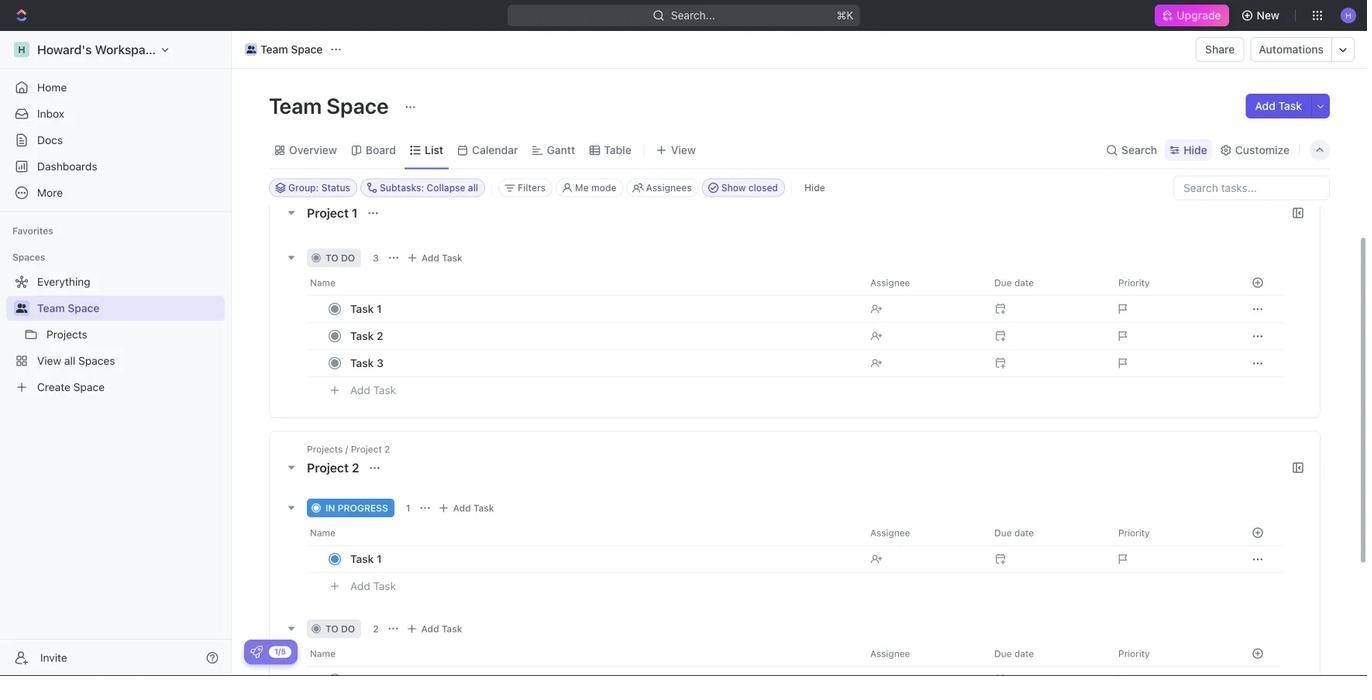 Task type: locate. For each thing, give the bounding box(es) containing it.
1 vertical spatial do
[[341, 624, 355, 635]]

project 1
[[307, 206, 361, 221]]

view inside view all spaces link
[[37, 355, 61, 368]]

invite
[[40, 652, 67, 665]]

howard's workspace, , element
[[14, 42, 29, 57]]

calendar
[[472, 144, 518, 157]]

2 vertical spatial name
[[310, 649, 336, 660]]

0 vertical spatial name
[[310, 278, 336, 288]]

0 vertical spatial h
[[1346, 11, 1352, 20]]

task 1 link
[[347, 549, 858, 571]]

1 vertical spatial project
[[351, 444, 382, 455]]

2
[[377, 330, 384, 343], [385, 444, 390, 455], [352, 461, 360, 476], [373, 624, 379, 635]]

1 vertical spatial user group image
[[16, 304, 28, 313]]

projects
[[47, 328, 87, 341], [307, 444, 343, 455]]

0 vertical spatial all
[[468, 183, 479, 193]]

hide right search
[[1184, 144, 1208, 157]]

team space inside tree
[[37, 302, 100, 315]]

1 vertical spatial due
[[995, 528, 1012, 539]]

project right /
[[351, 444, 382, 455]]

1 vertical spatial projects
[[307, 444, 343, 455]]

dashboards link
[[6, 154, 225, 179]]

team
[[261, 43, 288, 56], [269, 93, 322, 118], [37, 302, 65, 315]]

list
[[425, 144, 444, 157]]

group:
[[288, 183, 319, 193]]

add
[[1256, 100, 1276, 112], [422, 253, 440, 264], [351, 384, 370, 397], [453, 503, 471, 514], [351, 581, 370, 593], [421, 624, 439, 635]]

date
[[1015, 278, 1035, 288], [1015, 528, 1035, 539], [1015, 649, 1035, 660]]

due date
[[995, 278, 1035, 288], [995, 528, 1035, 539], [995, 649, 1035, 660]]

1 vertical spatial assignee
[[871, 528, 911, 539]]

search
[[1122, 144, 1158, 157]]

3
[[373, 253, 379, 264], [377, 357, 384, 370]]

1 assignee button from the top
[[862, 271, 986, 295]]

onboarding checklist button image
[[250, 647, 263, 659]]

0 vertical spatial due date
[[995, 278, 1035, 288]]

0 vertical spatial to
[[326, 253, 339, 264]]

3 name button from the top
[[307, 642, 862, 667]]

1 vertical spatial view
[[37, 355, 61, 368]]

0 vertical spatial hide
[[1184, 144, 1208, 157]]

2 vertical spatial team space
[[37, 302, 100, 315]]

home
[[37, 81, 67, 94]]

3 due date from the top
[[995, 649, 1035, 660]]

Search tasks... text field
[[1175, 176, 1330, 200]]

view inside view button
[[671, 144, 696, 157]]

2 vertical spatial assignee button
[[862, 642, 986, 667]]

1 vertical spatial ‎task
[[351, 330, 374, 343]]

1 due date button from the top
[[986, 271, 1110, 295]]

1 vertical spatial due date
[[995, 528, 1035, 539]]

priority for 2
[[1119, 649, 1151, 660]]

2 priority button from the top
[[1110, 521, 1234, 546]]

priority button
[[1110, 271, 1234, 295], [1110, 521, 1234, 546], [1110, 642, 1234, 667]]

1 vertical spatial to do
[[326, 624, 355, 635]]

1 due from the top
[[995, 278, 1012, 288]]

name for 3rd name dropdown button from the bottom
[[310, 278, 336, 288]]

priority for 1
[[1119, 528, 1151, 539]]

2 vertical spatial team
[[37, 302, 65, 315]]

2 vertical spatial due
[[995, 649, 1012, 660]]

1 date from the top
[[1015, 278, 1035, 288]]

automations
[[1260, 43, 1324, 56]]

1 vertical spatial date
[[1015, 528, 1035, 539]]

3 date from the top
[[1015, 649, 1035, 660]]

spaces up the create space link on the left
[[78, 355, 115, 368]]

assignees
[[646, 183, 692, 193]]

assignee button for 2
[[862, 642, 986, 667]]

team inside tree
[[37, 302, 65, 315]]

team space
[[261, 43, 323, 56], [269, 93, 393, 118], [37, 302, 100, 315]]

automations button
[[1252, 38, 1332, 61]]

0 horizontal spatial team space link
[[37, 296, 222, 321]]

0 horizontal spatial spaces
[[12, 252, 45, 263]]

1 vertical spatial assignee button
[[862, 521, 986, 546]]

0 vertical spatial team space link
[[241, 40, 327, 59]]

2 to from the top
[[326, 624, 339, 635]]

1 vertical spatial name
[[310, 528, 336, 539]]

1 vertical spatial due date button
[[986, 521, 1110, 546]]

1
[[352, 206, 358, 221], [377, 303, 382, 316], [406, 503, 411, 514], [377, 553, 382, 566]]

0 vertical spatial priority button
[[1110, 271, 1234, 295]]

1 name from the top
[[310, 278, 336, 288]]

priority
[[1119, 278, 1151, 288], [1119, 528, 1151, 539], [1119, 649, 1151, 660]]

2 vertical spatial due date
[[995, 649, 1035, 660]]

3 due from the top
[[995, 649, 1012, 660]]

1 vertical spatial name button
[[307, 521, 862, 546]]

0 horizontal spatial view
[[37, 355, 61, 368]]

project down /
[[307, 461, 349, 476]]

to do down task 1
[[326, 624, 355, 635]]

projects for projects / project 2
[[307, 444, 343, 455]]

1 horizontal spatial spaces
[[78, 355, 115, 368]]

3 assignee button from the top
[[862, 642, 986, 667]]

2 do from the top
[[341, 624, 355, 635]]

overview
[[289, 144, 337, 157]]

1 do from the top
[[341, 253, 355, 264]]

to do
[[326, 253, 355, 264], [326, 624, 355, 635]]

1 vertical spatial h
[[18, 44, 25, 55]]

view for view
[[671, 144, 696, 157]]

due date button for assignee
[[986, 271, 1110, 295]]

1 for task 1
[[377, 553, 382, 566]]

0 vertical spatial to do
[[326, 253, 355, 264]]

0 vertical spatial 3
[[373, 253, 379, 264]]

‎task down ‎task 1
[[351, 330, 374, 343]]

tree
[[6, 270, 225, 400]]

3 down ‎task 2
[[377, 357, 384, 370]]

2 right /
[[385, 444, 390, 455]]

gantt link
[[544, 140, 576, 161]]

‎task
[[351, 303, 374, 316], [351, 330, 374, 343]]

1 to from the top
[[326, 253, 339, 264]]

h
[[1346, 11, 1352, 20], [18, 44, 25, 55]]

1 horizontal spatial hide
[[1184, 144, 1208, 157]]

1 to do from the top
[[326, 253, 355, 264]]

project for project 1
[[307, 206, 349, 221]]

1 horizontal spatial view
[[671, 144, 696, 157]]

due
[[995, 278, 1012, 288], [995, 528, 1012, 539], [995, 649, 1012, 660]]

calendar link
[[469, 140, 518, 161]]

1 ‎task from the top
[[351, 303, 374, 316]]

new
[[1257, 9, 1280, 22]]

view up the create
[[37, 355, 61, 368]]

name for 2nd name dropdown button from the top of the page
[[310, 528, 336, 539]]

onboarding checklist button element
[[250, 647, 263, 659]]

2 vertical spatial due date button
[[986, 642, 1110, 667]]

0 horizontal spatial all
[[64, 355, 75, 368]]

favorites button
[[6, 222, 60, 240]]

user group image
[[246, 46, 256, 54], [16, 304, 28, 313]]

‎task for ‎task 2
[[351, 330, 374, 343]]

2 vertical spatial priority
[[1119, 649, 1151, 660]]

name right 1/5
[[310, 649, 336, 660]]

/
[[346, 444, 348, 455]]

list link
[[422, 140, 444, 161]]

share
[[1206, 43, 1236, 56]]

all right collapse
[[468, 183, 479, 193]]

due date for name
[[995, 649, 1035, 660]]

0 vertical spatial user group image
[[246, 46, 256, 54]]

2 name from the top
[[310, 528, 336, 539]]

3 priority button from the top
[[1110, 642, 1234, 667]]

2 vertical spatial assignee
[[871, 649, 911, 660]]

0 vertical spatial assignee
[[871, 278, 911, 288]]

0 vertical spatial project
[[307, 206, 349, 221]]

projects up the project 2
[[307, 444, 343, 455]]

2 date from the top
[[1015, 528, 1035, 539]]

search button
[[1102, 140, 1163, 161]]

‎task up ‎task 2
[[351, 303, 374, 316]]

0 vertical spatial view
[[671, 144, 696, 157]]

3 assignee from the top
[[871, 649, 911, 660]]

due for assignee
[[995, 278, 1012, 288]]

2 vertical spatial project
[[307, 461, 349, 476]]

filters
[[518, 183, 546, 193]]

0 vertical spatial due
[[995, 278, 1012, 288]]

user group image inside tree
[[16, 304, 28, 313]]

in progress
[[326, 503, 388, 514]]

2 priority from the top
[[1119, 528, 1151, 539]]

spaces down favorites button
[[12, 252, 45, 263]]

0 horizontal spatial user group image
[[16, 304, 28, 313]]

table
[[604, 144, 632, 157]]

1 horizontal spatial all
[[468, 183, 479, 193]]

1 horizontal spatial h
[[1346, 11, 1352, 20]]

0 vertical spatial projects
[[47, 328, 87, 341]]

projects inside tree
[[47, 328, 87, 341]]

1 vertical spatial team space link
[[37, 296, 222, 321]]

2 assignee from the top
[[871, 528, 911, 539]]

view
[[671, 144, 696, 157], [37, 355, 61, 368]]

1 vertical spatial priority button
[[1110, 521, 1234, 546]]

overview link
[[286, 140, 337, 161]]

2 vertical spatial name button
[[307, 642, 862, 667]]

0 vertical spatial due date button
[[986, 271, 1110, 295]]

1 vertical spatial team
[[269, 93, 322, 118]]

all inside tree
[[64, 355, 75, 368]]

2 down task 1
[[373, 624, 379, 635]]

all up create space
[[64, 355, 75, 368]]

share button
[[1197, 37, 1245, 62]]

1 horizontal spatial user group image
[[246, 46, 256, 54]]

name down project 1
[[310, 278, 336, 288]]

2 assignee button from the top
[[862, 521, 986, 546]]

1 horizontal spatial projects
[[307, 444, 343, 455]]

do for 2
[[341, 624, 355, 635]]

assignee
[[871, 278, 911, 288], [871, 528, 911, 539], [871, 649, 911, 660]]

hide right closed
[[805, 183, 826, 193]]

1 vertical spatial hide
[[805, 183, 826, 193]]

docs link
[[6, 128, 225, 153]]

to for 2
[[326, 624, 339, 635]]

0 vertical spatial team
[[261, 43, 288, 56]]

3 due date button from the top
[[986, 642, 1110, 667]]

h inside howard's workspace, , 'element'
[[18, 44, 25, 55]]

view all spaces link
[[6, 349, 222, 374]]

2 vertical spatial date
[[1015, 649, 1035, 660]]

1 due date from the top
[[995, 278, 1035, 288]]

tree containing everything
[[6, 270, 225, 400]]

0 horizontal spatial projects
[[47, 328, 87, 341]]

0 vertical spatial do
[[341, 253, 355, 264]]

name
[[310, 278, 336, 288], [310, 528, 336, 539], [310, 649, 336, 660]]

add task button
[[1247, 94, 1312, 119], [403, 249, 469, 268], [344, 382, 403, 400], [435, 499, 501, 518], [344, 578, 403, 596], [403, 620, 469, 639]]

board
[[366, 144, 396, 157]]

0 vertical spatial name button
[[307, 271, 862, 295]]

in
[[326, 503, 335, 514]]

0 horizontal spatial h
[[18, 44, 25, 55]]

project down the status
[[307, 206, 349, 221]]

3 priority from the top
[[1119, 649, 1151, 660]]

assignee button
[[862, 271, 986, 295], [862, 521, 986, 546], [862, 642, 986, 667]]

all
[[468, 183, 479, 193], [64, 355, 75, 368]]

1 vertical spatial all
[[64, 355, 75, 368]]

do down task 1
[[341, 624, 355, 635]]

2 vertical spatial priority button
[[1110, 642, 1234, 667]]

gantt
[[547, 144, 576, 157]]

2 to do from the top
[[326, 624, 355, 635]]

create space link
[[6, 375, 222, 400]]

project
[[307, 206, 349, 221], [351, 444, 382, 455], [307, 461, 349, 476]]

3 up ‎task 1
[[373, 253, 379, 264]]

mode
[[592, 183, 617, 193]]

h inside h 'dropdown button'
[[1346, 11, 1352, 20]]

0 horizontal spatial hide
[[805, 183, 826, 193]]

2 name button from the top
[[307, 521, 862, 546]]

to do down project 1
[[326, 253, 355, 264]]

team space link
[[241, 40, 327, 59], [37, 296, 222, 321]]

table link
[[601, 140, 632, 161]]

0 vertical spatial assignee button
[[862, 271, 986, 295]]

assignees button
[[627, 179, 699, 197]]

to for 3
[[326, 253, 339, 264]]

1 vertical spatial spaces
[[78, 355, 115, 368]]

view up assignees
[[671, 144, 696, 157]]

task
[[1279, 100, 1303, 112], [442, 253, 463, 264], [351, 357, 374, 370], [373, 384, 396, 397], [474, 503, 494, 514], [351, 553, 374, 566], [373, 581, 396, 593], [442, 624, 463, 635]]

date for assignee
[[1015, 278, 1035, 288]]

workspace
[[95, 42, 159, 57]]

0 vertical spatial ‎task
[[351, 303, 374, 316]]

‎task 1 link
[[347, 298, 858, 321]]

0 vertical spatial priority
[[1119, 278, 1151, 288]]

1 vertical spatial priority
[[1119, 528, 1151, 539]]

upgrade
[[1177, 9, 1222, 22]]

2 ‎task from the top
[[351, 330, 374, 343]]

name down "in"
[[310, 528, 336, 539]]

hide button
[[1166, 140, 1213, 161]]

0 vertical spatial date
[[1015, 278, 1035, 288]]

projects up the view all spaces
[[47, 328, 87, 341]]

task 3 link
[[347, 352, 858, 375]]

3 name from the top
[[310, 649, 336, 660]]

do down project 1
[[341, 253, 355, 264]]

1 vertical spatial to
[[326, 624, 339, 635]]

name button
[[307, 271, 862, 295], [307, 521, 862, 546], [307, 642, 862, 667]]



Task type: describe. For each thing, give the bounding box(es) containing it.
inbox link
[[6, 102, 225, 126]]

projects for projects
[[47, 328, 87, 341]]

user group image inside team space link
[[246, 46, 256, 54]]

task 3
[[351, 357, 384, 370]]

view for view all spaces
[[37, 355, 61, 368]]

projects link
[[47, 323, 222, 347]]

project for project 2
[[307, 461, 349, 476]]

view button
[[651, 140, 702, 161]]

me
[[575, 183, 589, 193]]

status
[[322, 183, 351, 193]]

task 1
[[351, 553, 382, 566]]

h button
[[1337, 3, 1362, 28]]

1 for project 1
[[352, 206, 358, 221]]

upgrade link
[[1156, 5, 1230, 26]]

assignee for 2
[[871, 649, 911, 660]]

customize button
[[1216, 140, 1295, 161]]

0 vertical spatial spaces
[[12, 252, 45, 263]]

spaces inside view all spaces link
[[78, 355, 115, 368]]

do for 3
[[341, 253, 355, 264]]

tree inside the sidebar navigation
[[6, 270, 225, 400]]

‎task 2
[[351, 330, 384, 343]]

‎task 2 link
[[347, 325, 858, 348]]

1 for ‎task 1
[[377, 303, 382, 316]]

everything link
[[6, 270, 222, 295]]

collapse
[[427, 183, 466, 193]]

project 2
[[307, 461, 363, 476]]

create space
[[37, 381, 105, 394]]

docs
[[37, 134, 63, 147]]

show
[[722, 183, 746, 193]]

2 due date button from the top
[[986, 521, 1110, 546]]

assignee for 1
[[871, 528, 911, 539]]

1 horizontal spatial team space link
[[241, 40, 327, 59]]

progress
[[338, 503, 388, 514]]

subtasks: collapse all
[[380, 183, 479, 193]]

show closed button
[[702, 179, 785, 197]]

new button
[[1236, 3, 1290, 28]]

hide button
[[799, 179, 832, 197]]

more
[[37, 186, 63, 199]]

due date button for name
[[986, 642, 1110, 667]]

view button
[[651, 132, 702, 169]]

show closed
[[722, 183, 778, 193]]

me mode button
[[556, 179, 624, 197]]

1 vertical spatial team space
[[269, 93, 393, 118]]

1 name button from the top
[[307, 271, 862, 295]]

everything
[[37, 276, 90, 288]]

1/5
[[275, 648, 286, 657]]

0 vertical spatial team space
[[261, 43, 323, 56]]

search...
[[671, 9, 715, 22]]

‎task for ‎task 1
[[351, 303, 374, 316]]

projects / project 2
[[307, 444, 390, 455]]

inbox
[[37, 107, 64, 120]]

1 vertical spatial 3
[[377, 357, 384, 370]]

board link
[[363, 140, 396, 161]]

2 down 'projects / project 2'
[[352, 461, 360, 476]]

1 priority button from the top
[[1110, 271, 1234, 295]]

assignee button for 1
[[862, 521, 986, 546]]

priority button for 1
[[1110, 521, 1234, 546]]

hide inside dropdown button
[[1184, 144, 1208, 157]]

1 priority from the top
[[1119, 278, 1151, 288]]

team space link inside tree
[[37, 296, 222, 321]]

date for name
[[1015, 649, 1035, 660]]

dashboards
[[37, 160, 97, 173]]

group: status
[[288, 183, 351, 193]]

howard's
[[37, 42, 92, 57]]

subtasks:
[[380, 183, 424, 193]]

view all spaces
[[37, 355, 115, 368]]

1 assignee from the top
[[871, 278, 911, 288]]

filters button
[[499, 179, 553, 197]]

name for 1st name dropdown button from the bottom
[[310, 649, 336, 660]]

sidebar navigation
[[0, 31, 235, 677]]

create
[[37, 381, 71, 394]]

2 due date from the top
[[995, 528, 1035, 539]]

2 due from the top
[[995, 528, 1012, 539]]

more button
[[6, 181, 225, 205]]

due date for assignee
[[995, 278, 1035, 288]]

favorites
[[12, 226, 53, 237]]

due for name
[[995, 649, 1012, 660]]

priority button for 2
[[1110, 642, 1234, 667]]

⌘k
[[837, 9, 854, 22]]

to do for 3
[[326, 253, 355, 264]]

to do for 2
[[326, 624, 355, 635]]

howard's workspace
[[37, 42, 159, 57]]

customize
[[1236, 144, 1290, 157]]

‎task 1
[[351, 303, 382, 316]]

closed
[[749, 183, 778, 193]]

me mode
[[575, 183, 617, 193]]

2 up task 3
[[377, 330, 384, 343]]

hide inside button
[[805, 183, 826, 193]]

home link
[[6, 75, 225, 100]]



Task type: vqa. For each thing, say whether or not it's contained in the screenshot.
Spaces
yes



